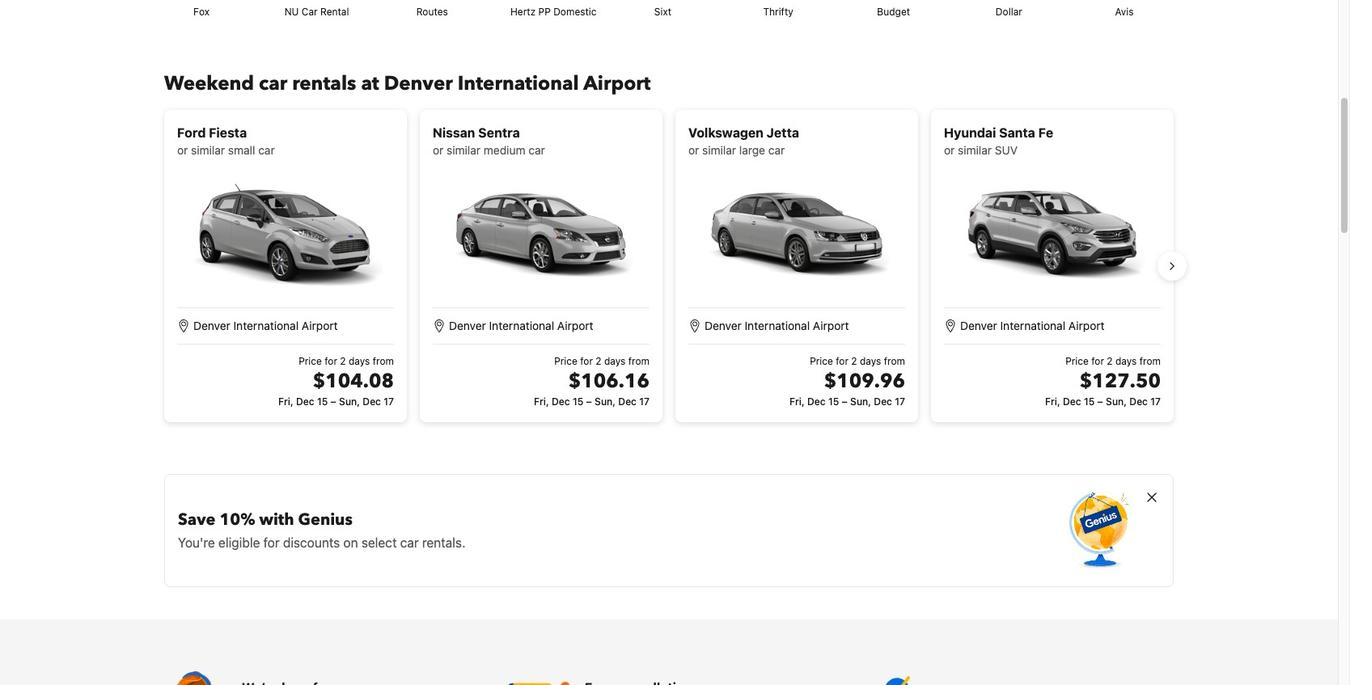 Task type: vqa. For each thing, say whether or not it's contained in the screenshot.
30 related to 30 March 2024 checkbox
no



Task type: describe. For each thing, give the bounding box(es) containing it.
5 million+ reviews image
[[851, 672, 915, 685]]

17 for $104.08
[[384, 396, 394, 408]]

sun, for $106.16
[[595, 396, 616, 408]]

we're here for you image
[[164, 672, 229, 685]]

international for $127.50
[[1001, 319, 1066, 333]]

– for $106.16
[[586, 396, 592, 408]]

hertz
[[511, 6, 536, 18]]

denver international airport for $104.08
[[193, 319, 338, 333]]

for inside save 10% with genius you're eligible for discounts on select car rentals.
[[263, 536, 280, 551]]

sentra
[[478, 126, 520, 140]]

ford fiesta or similar small car
[[177, 126, 275, 157]]

eligible
[[219, 536, 260, 551]]

for for $106.16
[[580, 355, 593, 368]]

weekend
[[164, 71, 254, 97]]

fri, for $127.50
[[1046, 396, 1061, 408]]

price for 2 days from $127.50 fri, dec 15 – sun, dec 17
[[1046, 355, 1161, 408]]

sun, for $104.08
[[339, 396, 360, 408]]

fri, for $109.96
[[790, 396, 805, 408]]

small
[[228, 143, 255, 157]]

thrifty
[[763, 6, 794, 18]]

nu
[[285, 6, 299, 18]]

denver for $106.16
[[449, 319, 486, 333]]

$127.50
[[1080, 368, 1161, 395]]

denver international airport for $109.96
[[705, 319, 849, 333]]

fri, for $106.16
[[534, 396, 549, 408]]

for for $104.08
[[325, 355, 337, 368]]

$104.08
[[313, 368, 394, 395]]

days for $127.50
[[1116, 355, 1137, 368]]

similar inside hyundai santa fe or similar suv
[[958, 143, 992, 157]]

fox
[[193, 6, 210, 18]]

2 for $109.96
[[852, 355, 858, 368]]

days for $106.16
[[605, 355, 626, 368]]

from for $109.96
[[884, 355, 906, 368]]

international for $104.08
[[234, 319, 299, 333]]

price for 2 days from $109.96 fri, dec 15 – sun, dec 17
[[790, 355, 906, 408]]

price for $106.16
[[554, 355, 578, 368]]

2 for $127.50
[[1107, 355, 1113, 368]]

volkswagen jetta image
[[700, 169, 894, 298]]

routes
[[416, 6, 448, 18]]

genius
[[298, 509, 353, 531]]

sun, for $109.96
[[851, 396, 872, 408]]

17 for $127.50
[[1151, 396, 1161, 408]]

10%
[[220, 509, 255, 531]]

rentals.
[[422, 536, 466, 551]]

similar for $104.08
[[191, 143, 225, 157]]

select
[[362, 536, 397, 551]]

17 for $106.16
[[640, 396, 650, 408]]

for for $109.96
[[836, 355, 849, 368]]

nissan sentra image
[[444, 169, 639, 298]]

car inside save 10% with genius you're eligible for discounts on select car rentals.
[[400, 536, 419, 551]]

nu car rental
[[285, 6, 349, 18]]

international for $109.96
[[745, 319, 810, 333]]

avis
[[1116, 6, 1134, 18]]

car
[[302, 6, 318, 18]]

$106.16
[[569, 368, 650, 395]]

airport for $127.50
[[1069, 319, 1105, 333]]

airport for $106.16
[[558, 319, 594, 333]]

fiesta
[[209, 126, 247, 140]]

hertz pp domestic
[[511, 6, 597, 18]]

17 for $109.96
[[895, 396, 906, 408]]

2 for $104.08
[[340, 355, 346, 368]]

from for $106.16
[[629, 355, 650, 368]]

free cancellation image
[[507, 672, 572, 685]]

denver for $104.08
[[193, 319, 230, 333]]

15 for $109.96
[[829, 396, 839, 408]]

car for $104.08
[[258, 143, 275, 157]]

pp
[[539, 6, 551, 18]]

5 dec from the left
[[808, 396, 826, 408]]

nissan
[[433, 126, 475, 140]]

on
[[343, 536, 358, 551]]

or inside hyundai santa fe or similar suv
[[944, 143, 955, 157]]



Task type: locate. For each thing, give the bounding box(es) containing it.
similar down nissan
[[447, 143, 481, 157]]

– down $109.96
[[842, 396, 848, 408]]

for up $106.16
[[580, 355, 593, 368]]

for inside price for 2 days from $109.96 fri, dec 15 – sun, dec 17
[[836, 355, 849, 368]]

rental
[[320, 6, 349, 18]]

2 fri, from the left
[[534, 396, 549, 408]]

4 from from the left
[[1140, 355, 1161, 368]]

you're
[[178, 536, 215, 551]]

from
[[373, 355, 394, 368], [629, 355, 650, 368], [884, 355, 906, 368], [1140, 355, 1161, 368]]

or for $109.96
[[689, 143, 699, 157]]

fri, inside price for 2 days from $109.96 fri, dec 15 – sun, dec 17
[[790, 396, 805, 408]]

4 similar from the left
[[958, 143, 992, 157]]

3 17 from the left
[[895, 396, 906, 408]]

fri, for $104.08
[[278, 396, 294, 408]]

large
[[740, 143, 766, 157]]

price inside "price for 2 days from $106.16 fri, dec 15 – sun, dec 17"
[[554, 355, 578, 368]]

3 days from the left
[[860, 355, 882, 368]]

15 for $104.08
[[317, 396, 328, 408]]

4 2 from the left
[[1107, 355, 1113, 368]]

17 down $127.50
[[1151, 396, 1161, 408]]

days for $104.08
[[349, 355, 370, 368]]

sun,
[[339, 396, 360, 408], [595, 396, 616, 408], [851, 396, 872, 408], [1106, 396, 1127, 408]]

2 or from the left
[[433, 143, 444, 157]]

15 down $127.50
[[1084, 396, 1095, 408]]

– down $104.08
[[331, 396, 336, 408]]

1 15 from the left
[[317, 396, 328, 408]]

car down jetta
[[769, 143, 785, 157]]

days
[[349, 355, 370, 368], [605, 355, 626, 368], [860, 355, 882, 368], [1116, 355, 1137, 368]]

santa
[[1000, 126, 1036, 140]]

similar inside nissan sentra or similar medium car
[[447, 143, 481, 157]]

car inside volkswagen jetta or similar large car
[[769, 143, 785, 157]]

days inside price for 2 days from $104.08 fri, dec 15 – sun, dec 17
[[349, 355, 370, 368]]

from up $106.16
[[629, 355, 650, 368]]

1 similar from the left
[[191, 143, 225, 157]]

4 price from the left
[[1066, 355, 1089, 368]]

3 or from the left
[[689, 143, 699, 157]]

3 similar from the left
[[703, 143, 736, 157]]

– inside price for 2 days from $104.08 fri, dec 15 – sun, dec 17
[[331, 396, 336, 408]]

hyundai
[[944, 126, 997, 140]]

– for $127.50
[[1098, 396, 1104, 408]]

2 denver international airport from the left
[[449, 319, 594, 333]]

similar for $106.16
[[447, 143, 481, 157]]

or down nissan
[[433, 143, 444, 157]]

fe
[[1039, 126, 1054, 140]]

for up $127.50
[[1092, 355, 1105, 368]]

17 down $104.08
[[384, 396, 394, 408]]

or down hyundai
[[944, 143, 955, 157]]

hyundai santa fe or similar suv
[[944, 126, 1054, 157]]

15 for $127.50
[[1084, 396, 1095, 408]]

ford
[[177, 126, 206, 140]]

similar down volkswagen
[[703, 143, 736, 157]]

15 inside price for 2 days from $104.08 fri, dec 15 – sun, dec 17
[[317, 396, 328, 408]]

sixt
[[655, 6, 672, 18]]

15 for $106.16
[[573, 396, 584, 408]]

2 days from the left
[[605, 355, 626, 368]]

car
[[259, 71, 287, 97], [258, 143, 275, 157], [529, 143, 545, 157], [769, 143, 785, 157], [400, 536, 419, 551]]

1 17 from the left
[[384, 396, 394, 408]]

4 or from the left
[[944, 143, 955, 157]]

fri, inside price for 2 days from $104.08 fri, dec 15 – sun, dec 17
[[278, 396, 294, 408]]

15 down $109.96
[[829, 396, 839, 408]]

price for $109.96
[[810, 355, 833, 368]]

price for 2 days from $104.08 fri, dec 15 – sun, dec 17
[[278, 355, 394, 408]]

2 from from the left
[[629, 355, 650, 368]]

denver international airport for $106.16
[[449, 319, 594, 333]]

discounts
[[283, 536, 340, 551]]

1 fri, from the left
[[278, 396, 294, 408]]

– inside price for 2 days from $109.96 fri, dec 15 – sun, dec 17
[[842, 396, 848, 408]]

2 price from the left
[[554, 355, 578, 368]]

– down $127.50
[[1098, 396, 1104, 408]]

ford fiesta image
[[189, 169, 383, 298]]

nissan sentra or similar medium car
[[433, 126, 545, 157]]

car right small
[[258, 143, 275, 157]]

days up $104.08
[[349, 355, 370, 368]]

15 down $104.08
[[317, 396, 328, 408]]

car inside ford fiesta or similar small car
[[258, 143, 275, 157]]

hyundai santa fe image
[[956, 169, 1150, 298]]

days up $106.16
[[605, 355, 626, 368]]

3 price from the left
[[810, 355, 833, 368]]

car right medium
[[529, 143, 545, 157]]

price
[[299, 355, 322, 368], [554, 355, 578, 368], [810, 355, 833, 368], [1066, 355, 1089, 368]]

or inside volkswagen jetta or similar large car
[[689, 143, 699, 157]]

save
[[178, 509, 216, 531]]

dollar
[[996, 6, 1023, 18]]

region containing $104.08
[[151, 104, 1187, 429]]

international
[[458, 71, 579, 97], [234, 319, 299, 333], [489, 319, 554, 333], [745, 319, 810, 333], [1001, 319, 1066, 333]]

sun, for $127.50
[[1106, 396, 1127, 408]]

2 17 from the left
[[640, 396, 650, 408]]

17 inside price for 2 days from $109.96 fri, dec 15 – sun, dec 17
[[895, 396, 906, 408]]

2 similar from the left
[[447, 143, 481, 157]]

sun, inside "price for 2 days from $106.16 fri, dec 15 – sun, dec 17"
[[595, 396, 616, 408]]

6 dec from the left
[[874, 396, 893, 408]]

rentals
[[292, 71, 356, 97]]

4 17 from the left
[[1151, 396, 1161, 408]]

from inside the price for 2 days from $127.50 fri, dec 15 – sun, dec 17
[[1140, 355, 1161, 368]]

domestic
[[554, 6, 597, 18]]

car inside nissan sentra or similar medium car
[[529, 143, 545, 157]]

price up $127.50
[[1066, 355, 1089, 368]]

3 15 from the left
[[829, 396, 839, 408]]

4 days from the left
[[1116, 355, 1137, 368]]

– for $109.96
[[842, 396, 848, 408]]

for inside the price for 2 days from $127.50 fri, dec 15 – sun, dec 17
[[1092, 355, 1105, 368]]

2
[[340, 355, 346, 368], [596, 355, 602, 368], [852, 355, 858, 368], [1107, 355, 1113, 368]]

denver international airport
[[193, 319, 338, 333], [449, 319, 594, 333], [705, 319, 849, 333], [961, 319, 1105, 333]]

for
[[325, 355, 337, 368], [580, 355, 593, 368], [836, 355, 849, 368], [1092, 355, 1105, 368], [263, 536, 280, 551]]

similar down hyundai
[[958, 143, 992, 157]]

2 inside price for 2 days from $109.96 fri, dec 15 – sun, dec 17
[[852, 355, 858, 368]]

price for 2 days from $106.16 fri, dec 15 – sun, dec 17
[[534, 355, 650, 408]]

from up $127.50
[[1140, 355, 1161, 368]]

8 dec from the left
[[1130, 396, 1148, 408]]

save 10% with genius you're eligible for discounts on select car rentals.
[[178, 509, 466, 551]]

17 inside "price for 2 days from $106.16 fri, dec 15 – sun, dec 17"
[[640, 396, 650, 408]]

similar inside ford fiesta or similar small car
[[191, 143, 225, 157]]

car left rentals in the left top of the page
[[259, 71, 287, 97]]

or inside ford fiesta or similar small car
[[177, 143, 188, 157]]

denver for $127.50
[[961, 319, 998, 333]]

price up $106.16
[[554, 355, 578, 368]]

for inside price for 2 days from $104.08 fri, dec 15 – sun, dec 17
[[325, 355, 337, 368]]

from for $127.50
[[1140, 355, 1161, 368]]

from up $104.08
[[373, 355, 394, 368]]

1 denver international airport from the left
[[193, 319, 338, 333]]

similar inside volkswagen jetta or similar large car
[[703, 143, 736, 157]]

3 – from the left
[[842, 396, 848, 408]]

4 – from the left
[[1098, 396, 1104, 408]]

17 down $106.16
[[640, 396, 650, 408]]

– down $106.16
[[586, 396, 592, 408]]

2 inside the price for 2 days from $127.50 fri, dec 15 – sun, dec 17
[[1107, 355, 1113, 368]]

4 sun, from the left
[[1106, 396, 1127, 408]]

3 denver international airport from the left
[[705, 319, 849, 333]]

international for $106.16
[[489, 319, 554, 333]]

budget
[[878, 6, 911, 18]]

from inside price for 2 days from $104.08 fri, dec 15 – sun, dec 17
[[373, 355, 394, 368]]

2 sun, from the left
[[595, 396, 616, 408]]

2 up $106.16
[[596, 355, 602, 368]]

car for $106.16
[[529, 143, 545, 157]]

region
[[151, 104, 1187, 429]]

with
[[259, 509, 294, 531]]

1 price from the left
[[299, 355, 322, 368]]

for inside "price for 2 days from $106.16 fri, dec 15 – sun, dec 17"
[[580, 355, 593, 368]]

or for $104.08
[[177, 143, 188, 157]]

2 15 from the left
[[573, 396, 584, 408]]

weekend car rentals at denver international airport
[[164, 71, 651, 97]]

or down volkswagen
[[689, 143, 699, 157]]

1 or from the left
[[177, 143, 188, 157]]

car for $109.96
[[769, 143, 785, 157]]

2 up $104.08
[[340, 355, 346, 368]]

sun, down $127.50
[[1106, 396, 1127, 408]]

3 dec from the left
[[552, 396, 570, 408]]

denver international airport for $127.50
[[961, 319, 1105, 333]]

days inside price for 2 days from $109.96 fri, dec 15 – sun, dec 17
[[860, 355, 882, 368]]

3 fri, from the left
[[790, 396, 805, 408]]

for up $104.08
[[325, 355, 337, 368]]

airport for $104.08
[[302, 319, 338, 333]]

denver
[[384, 71, 453, 97], [193, 319, 230, 333], [449, 319, 486, 333], [705, 319, 742, 333], [961, 319, 998, 333]]

15
[[317, 396, 328, 408], [573, 396, 584, 408], [829, 396, 839, 408], [1084, 396, 1095, 408]]

4 fri, from the left
[[1046, 396, 1061, 408]]

17 inside price for 2 days from $104.08 fri, dec 15 – sun, dec 17
[[384, 396, 394, 408]]

from up $109.96
[[884, 355, 906, 368]]

15 inside price for 2 days from $109.96 fri, dec 15 – sun, dec 17
[[829, 396, 839, 408]]

price inside price for 2 days from $109.96 fri, dec 15 – sun, dec 17
[[810, 355, 833, 368]]

2 dec from the left
[[363, 396, 381, 408]]

1 – from the left
[[331, 396, 336, 408]]

sun, down $106.16
[[595, 396, 616, 408]]

sun, down $109.96
[[851, 396, 872, 408]]

17 inside the price for 2 days from $127.50 fri, dec 15 – sun, dec 17
[[1151, 396, 1161, 408]]

airport for $109.96
[[813, 319, 849, 333]]

sun, down $104.08
[[339, 396, 360, 408]]

fri,
[[278, 396, 294, 408], [534, 396, 549, 408], [790, 396, 805, 408], [1046, 396, 1061, 408]]

price up $104.08
[[299, 355, 322, 368]]

from for $104.08
[[373, 355, 394, 368]]

2 for $106.16
[[596, 355, 602, 368]]

price inside the price for 2 days from $127.50 fri, dec 15 – sun, dec 17
[[1066, 355, 1089, 368]]

or
[[177, 143, 188, 157], [433, 143, 444, 157], [689, 143, 699, 157], [944, 143, 955, 157]]

1 2 from the left
[[340, 355, 346, 368]]

17 down $109.96
[[895, 396, 906, 408]]

price inside price for 2 days from $104.08 fri, dec 15 – sun, dec 17
[[299, 355, 322, 368]]

sun, inside price for 2 days from $109.96 fri, dec 15 – sun, dec 17
[[851, 396, 872, 408]]

dec
[[296, 396, 315, 408], [363, 396, 381, 408], [552, 396, 570, 408], [619, 396, 637, 408], [808, 396, 826, 408], [874, 396, 893, 408], [1063, 396, 1082, 408], [1130, 396, 1148, 408]]

days up $109.96
[[860, 355, 882, 368]]

2 inside "price for 2 days from $106.16 fri, dec 15 – sun, dec 17"
[[596, 355, 602, 368]]

15 inside the price for 2 days from $127.50 fri, dec 15 – sun, dec 17
[[1084, 396, 1095, 408]]

7 dec from the left
[[1063, 396, 1082, 408]]

days inside the price for 2 days from $127.50 fri, dec 15 – sun, dec 17
[[1116, 355, 1137, 368]]

at
[[361, 71, 379, 97]]

volkswagen jetta or similar large car
[[689, 126, 800, 157]]

days inside "price for 2 days from $106.16 fri, dec 15 – sun, dec 17"
[[605, 355, 626, 368]]

2 2 from the left
[[596, 355, 602, 368]]

airport
[[584, 71, 651, 97], [302, 319, 338, 333], [558, 319, 594, 333], [813, 319, 849, 333], [1069, 319, 1105, 333]]

similar for $109.96
[[703, 143, 736, 157]]

medium
[[484, 143, 526, 157]]

similar
[[191, 143, 225, 157], [447, 143, 481, 157], [703, 143, 736, 157], [958, 143, 992, 157]]

volkswagen
[[689, 126, 764, 140]]

car right 'select'
[[400, 536, 419, 551]]

fri, inside the price for 2 days from $127.50 fri, dec 15 – sun, dec 17
[[1046, 396, 1061, 408]]

jetta
[[767, 126, 800, 140]]

for for $127.50
[[1092, 355, 1105, 368]]

1 sun, from the left
[[339, 396, 360, 408]]

1 dec from the left
[[296, 396, 315, 408]]

1 days from the left
[[349, 355, 370, 368]]

denver for $109.96
[[705, 319, 742, 333]]

– for $104.08
[[331, 396, 336, 408]]

sun, inside price for 2 days from $104.08 fri, dec 15 – sun, dec 17
[[339, 396, 360, 408]]

2 inside price for 2 days from $104.08 fri, dec 15 – sun, dec 17
[[340, 355, 346, 368]]

– inside the price for 2 days from $127.50 fri, dec 15 – sun, dec 17
[[1098, 396, 1104, 408]]

3 sun, from the left
[[851, 396, 872, 408]]

2 up $109.96
[[852, 355, 858, 368]]

4 15 from the left
[[1084, 396, 1095, 408]]

$109.96
[[824, 368, 906, 395]]

3 2 from the left
[[852, 355, 858, 368]]

–
[[331, 396, 336, 408], [586, 396, 592, 408], [842, 396, 848, 408], [1098, 396, 1104, 408]]

days up $127.50
[[1116, 355, 1137, 368]]

price for $127.50
[[1066, 355, 1089, 368]]

suv
[[995, 143, 1018, 157]]

for down "with"
[[263, 536, 280, 551]]

similar down ford
[[191, 143, 225, 157]]

– inside "price for 2 days from $106.16 fri, dec 15 – sun, dec 17"
[[586, 396, 592, 408]]

17
[[384, 396, 394, 408], [640, 396, 650, 408], [895, 396, 906, 408], [1151, 396, 1161, 408]]

or for $106.16
[[433, 143, 444, 157]]

2 up $127.50
[[1107, 355, 1113, 368]]

price up $109.96
[[810, 355, 833, 368]]

days for $109.96
[[860, 355, 882, 368]]

2 – from the left
[[586, 396, 592, 408]]

fri, inside "price for 2 days from $106.16 fri, dec 15 – sun, dec 17"
[[534, 396, 549, 408]]

1 from from the left
[[373, 355, 394, 368]]

4 dec from the left
[[619, 396, 637, 408]]

for up $109.96
[[836, 355, 849, 368]]

4 denver international airport from the left
[[961, 319, 1105, 333]]

price for $104.08
[[299, 355, 322, 368]]

15 inside "price for 2 days from $106.16 fri, dec 15 – sun, dec 17"
[[573, 396, 584, 408]]

3 from from the left
[[884, 355, 906, 368]]

or inside nissan sentra or similar medium car
[[433, 143, 444, 157]]

15 down $106.16
[[573, 396, 584, 408]]

from inside "price for 2 days from $106.16 fri, dec 15 – sun, dec 17"
[[629, 355, 650, 368]]

or down ford
[[177, 143, 188, 157]]

sun, inside the price for 2 days from $127.50 fri, dec 15 – sun, dec 17
[[1106, 396, 1127, 408]]

from inside price for 2 days from $109.96 fri, dec 15 – sun, dec 17
[[884, 355, 906, 368]]



